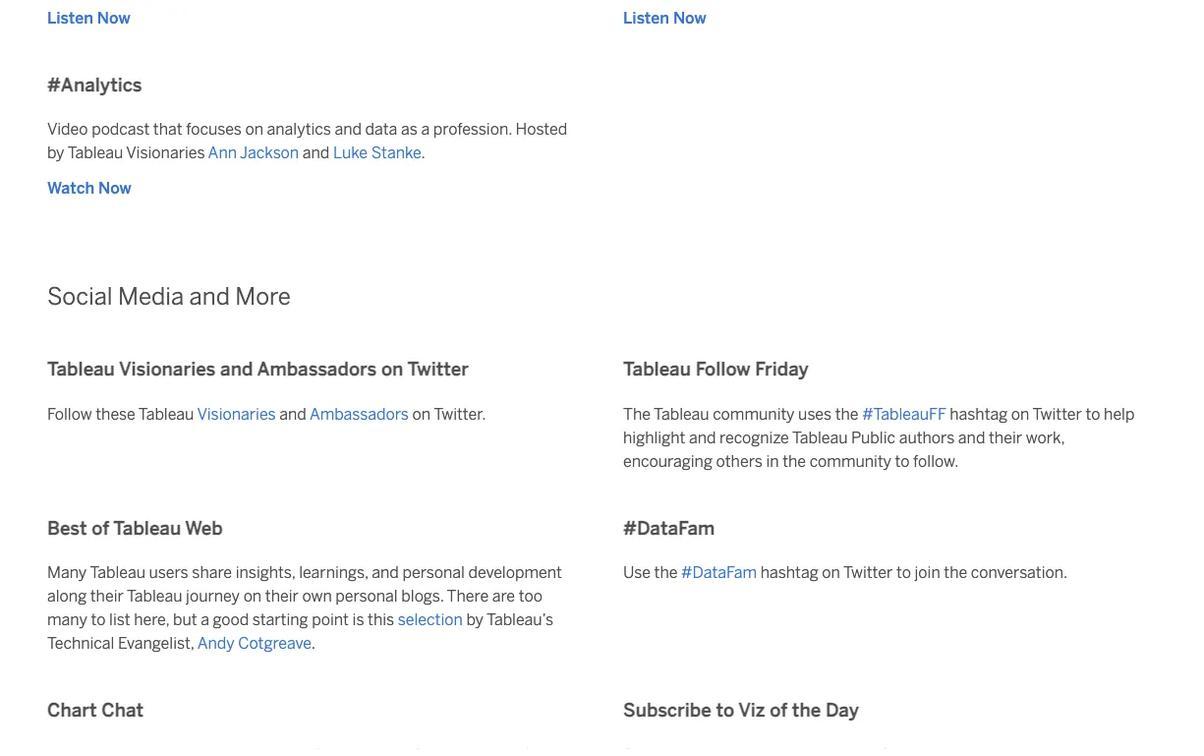Task type: vqa. For each thing, say whether or not it's contained in the screenshot.
Ant
no



Task type: locate. For each thing, give the bounding box(es) containing it.
1 horizontal spatial listen
[[623, 8, 669, 27]]

on inside hashtag on twitter to help highlight and recognize tableau public authors and their work, encouraging others in the community to follow.
[[1012, 404, 1030, 423]]

0 horizontal spatial follow
[[47, 404, 92, 423]]

visionaries down the that at the left
[[126, 143, 205, 162]]

listen
[[47, 8, 93, 27], [623, 8, 669, 27]]

1 horizontal spatial .
[[421, 143, 426, 162]]

to left help
[[1086, 404, 1101, 423]]

1 vertical spatial hashtag
[[761, 563, 819, 582]]

1 horizontal spatial twitter
[[844, 563, 893, 582]]

the right uses
[[835, 404, 859, 423]]

point
[[312, 610, 349, 629]]

0 horizontal spatial hashtag
[[761, 563, 819, 582]]

andy
[[197, 634, 235, 653]]

are
[[492, 587, 515, 606]]

of right best
[[92, 517, 109, 539]]

to
[[1086, 404, 1101, 423], [895, 452, 910, 470], [897, 563, 911, 582], [91, 610, 106, 629], [716, 700, 735, 722]]

0 horizontal spatial community
[[713, 404, 795, 423]]

hosted
[[516, 120, 568, 139]]

to left join
[[897, 563, 911, 582]]

#datafam right use
[[681, 563, 757, 582]]

ambassadors
[[257, 358, 377, 381], [310, 404, 409, 423]]

by
[[47, 143, 64, 162], [466, 610, 484, 629]]

on left join
[[822, 563, 840, 582]]

community down public in the right of the page
[[810, 452, 892, 470]]

data
[[365, 120, 398, 139]]

many tableau users share insights, learnings, and personal development along their tableau journey on their own personal blogs. there are too many to list here, but a good starting point is this
[[47, 563, 562, 629]]

visionaries
[[126, 143, 205, 162], [119, 358, 216, 381], [197, 404, 276, 423]]

starting
[[253, 610, 308, 629]]

to left viz
[[716, 700, 735, 722]]

watch now link
[[47, 176, 132, 200]]

0 vertical spatial ambassadors
[[257, 358, 377, 381]]

0 horizontal spatial listen now
[[47, 8, 130, 27]]

to left 'list'
[[91, 610, 106, 629]]

2 listen now from the left
[[623, 8, 707, 27]]

a right 'but'
[[201, 610, 209, 629]]

twitter up work,
[[1033, 404, 1082, 423]]

community
[[713, 404, 795, 423], [810, 452, 892, 470]]

community up recognize on the right bottom of page
[[713, 404, 795, 423]]

visionaries inside video podcast that focuses on analytics and data as a profession. hosted by tableau visionaries
[[126, 143, 205, 162]]

and up luke
[[335, 120, 362, 139]]

and
[[335, 120, 362, 139], [303, 143, 330, 162], [189, 282, 230, 310], [220, 358, 253, 381], [279, 404, 307, 423], [689, 428, 716, 447], [958, 428, 986, 447], [372, 563, 399, 582]]

ann jackson link
[[208, 143, 299, 162]]

and up the encouraging
[[689, 428, 716, 447]]

on
[[245, 120, 263, 139], [381, 358, 404, 381], [412, 404, 431, 423], [1012, 404, 1030, 423], [822, 563, 840, 582], [243, 587, 262, 606]]

hashtag
[[950, 404, 1008, 423], [761, 563, 819, 582]]

visionaries up these
[[119, 358, 216, 381]]

social media and more
[[47, 282, 291, 310]]

follow left friday
[[696, 358, 751, 381]]

their up starting on the bottom left of page
[[265, 587, 299, 606]]

twitter up twitter.
[[408, 358, 469, 381]]

to inside many tableau users share insights, learnings, and personal development along their tableau journey on their own personal blogs. there are too many to list here, but a good starting point is this
[[91, 610, 106, 629]]

and up this
[[372, 563, 399, 582]]

the right in
[[783, 452, 806, 470]]

chart chat
[[47, 700, 144, 722]]

0 vertical spatial of
[[92, 517, 109, 539]]

0 horizontal spatial their
[[90, 587, 124, 606]]

tableau up these
[[47, 358, 115, 381]]

personal up blogs.
[[403, 563, 465, 582]]

0 horizontal spatial listen now link
[[47, 6, 130, 29]]

focuses
[[186, 120, 242, 139]]

1 vertical spatial community
[[810, 452, 892, 470]]

1 vertical spatial ambassadors
[[310, 404, 409, 423]]

that
[[153, 120, 182, 139]]

tableau up the highlight
[[654, 404, 709, 423]]

tableau up 'list'
[[90, 563, 145, 582]]

0 horizontal spatial twitter
[[408, 358, 469, 381]]

0 vertical spatial a
[[421, 120, 430, 139]]

#tableauff
[[862, 404, 946, 423]]

tableau down uses
[[792, 428, 848, 447]]

luke stanke link
[[333, 143, 421, 162]]

follow left these
[[47, 404, 92, 423]]

visionaries down tableau visionaries and ambassadors on twitter
[[197, 404, 276, 423]]

community inside hashtag on twitter to help highlight and recognize tableau public authors and their work, encouraging others in the community to follow.
[[810, 452, 892, 470]]

tableau
[[68, 143, 123, 162], [47, 358, 115, 381], [623, 358, 691, 381], [138, 404, 194, 423], [654, 404, 709, 423], [792, 428, 848, 447], [113, 517, 181, 539], [90, 563, 145, 582], [127, 587, 182, 606]]

social
[[47, 282, 113, 310]]

chat
[[101, 700, 144, 722]]

of right viz
[[770, 700, 788, 722]]

too
[[519, 587, 543, 606]]

their
[[989, 428, 1023, 447], [90, 587, 124, 606], [265, 587, 299, 606]]

1 vertical spatial .
[[311, 634, 316, 653]]

watch now
[[47, 179, 132, 198]]

0 horizontal spatial .
[[311, 634, 316, 653]]

1 vertical spatial #datafam
[[681, 563, 757, 582]]

0 vertical spatial by
[[47, 143, 64, 162]]

on left twitter.
[[412, 404, 431, 423]]

conversation.
[[971, 563, 1068, 582]]

by inside video podcast that focuses on analytics and data as a profession. hosted by tableau visionaries
[[47, 143, 64, 162]]

to left the follow.
[[895, 452, 910, 470]]

many
[[47, 563, 87, 582]]

the tableau community uses the #tableauff
[[623, 404, 946, 423]]

uses
[[798, 404, 832, 423]]

best
[[47, 517, 87, 539]]

their up 'list'
[[90, 587, 124, 606]]

these
[[96, 404, 135, 423]]

personal
[[403, 563, 465, 582], [336, 587, 398, 606]]

highlight
[[623, 428, 686, 447]]

work,
[[1026, 428, 1065, 447]]

hashtag up authors
[[950, 404, 1008, 423]]

analytics
[[267, 120, 331, 139]]

the
[[835, 404, 859, 423], [783, 452, 806, 470], [654, 563, 678, 582], [944, 563, 968, 582], [792, 700, 821, 722]]

1 vertical spatial by
[[466, 610, 484, 629]]

the left day
[[792, 700, 821, 722]]

tableau up here,
[[127, 587, 182, 606]]

users
[[149, 563, 188, 582]]

1 horizontal spatial by
[[466, 610, 484, 629]]

twitter left join
[[844, 563, 893, 582]]

and inside many tableau users share insights, learnings, and personal development along their tableau journey on their own personal blogs. there are too many to list here, but a good starting point is this
[[372, 563, 399, 582]]

the right join
[[944, 563, 968, 582]]

and inside video podcast that focuses on analytics and data as a profession. hosted by tableau visionaries
[[335, 120, 362, 139]]

1 vertical spatial of
[[770, 700, 788, 722]]

selection link
[[398, 610, 463, 629]]

1 vertical spatial a
[[201, 610, 209, 629]]

1 horizontal spatial listen now link
[[623, 6, 707, 29]]

by down video
[[47, 143, 64, 162]]

2 horizontal spatial twitter
[[1033, 404, 1082, 423]]

others
[[716, 452, 763, 470]]

and left the more
[[189, 282, 230, 310]]

0 vertical spatial follow
[[696, 358, 751, 381]]

1 horizontal spatial hashtag
[[950, 404, 1008, 423]]

follow
[[696, 358, 751, 381], [47, 404, 92, 423]]

their left work,
[[989, 428, 1023, 447]]

profession.
[[433, 120, 512, 139]]

0 horizontal spatial listen
[[47, 8, 93, 27]]

on up ann jackson link
[[245, 120, 263, 139]]

1 horizontal spatial personal
[[403, 563, 465, 582]]

by down there
[[466, 610, 484, 629]]

subscribe
[[623, 700, 712, 722]]

0 vertical spatial visionaries
[[126, 143, 205, 162]]

#datafam up use
[[623, 517, 715, 539]]

#datafam link
[[681, 563, 757, 582]]

follow these tableau visionaries and ambassadors on twitter.
[[47, 404, 486, 423]]

follow.
[[914, 452, 959, 470]]

here,
[[134, 610, 169, 629]]

1 vertical spatial twitter
[[1033, 404, 1082, 423]]

ann jackson and luke stanke .
[[208, 143, 426, 162]]

a right as
[[421, 120, 430, 139]]

2 vertical spatial visionaries
[[197, 404, 276, 423]]

visionaries link
[[197, 404, 276, 423]]

and down tableau visionaries and ambassadors on twitter
[[279, 404, 307, 423]]

hashtag right "#datafam" link
[[761, 563, 819, 582]]

technical
[[47, 634, 114, 653]]

a inside many tableau users share insights, learnings, and personal development along their tableau journey on their own personal blogs. there are too many to list here, but a good starting point is this
[[201, 610, 209, 629]]

0 horizontal spatial by
[[47, 143, 64, 162]]

0 vertical spatial hashtag
[[950, 404, 1008, 423]]

1 horizontal spatial follow
[[696, 358, 751, 381]]

0 vertical spatial twitter
[[408, 358, 469, 381]]

1 horizontal spatial community
[[810, 452, 892, 470]]

1 horizontal spatial listen now
[[623, 8, 707, 27]]

listen now
[[47, 8, 130, 27], [623, 8, 707, 27]]

0 horizontal spatial personal
[[336, 587, 398, 606]]

join
[[915, 563, 941, 582]]

own
[[302, 587, 332, 606]]

1 horizontal spatial a
[[421, 120, 430, 139]]

on up work,
[[1012, 404, 1030, 423]]

now
[[97, 8, 130, 27], [673, 8, 707, 27], [98, 179, 132, 198]]

on down insights,
[[243, 587, 262, 606]]

#datafam
[[623, 517, 715, 539], [681, 563, 757, 582]]

andy cotgreave .
[[197, 634, 316, 653]]

2 horizontal spatial their
[[989, 428, 1023, 447]]

media
[[118, 282, 184, 310]]

1 horizontal spatial of
[[770, 700, 788, 722]]

hashtag inside hashtag on twitter to help highlight and recognize tableau public authors and their work, encouraging others in the community to follow.
[[950, 404, 1008, 423]]

best of tableau web
[[47, 517, 223, 539]]

2 vertical spatial twitter
[[844, 563, 893, 582]]

a
[[421, 120, 430, 139], [201, 610, 209, 629]]

tableau down 'podcast'
[[68, 143, 123, 162]]

twitter
[[408, 358, 469, 381], [1033, 404, 1082, 423], [844, 563, 893, 582]]

0 horizontal spatial a
[[201, 610, 209, 629]]

now inside 'link'
[[98, 179, 132, 198]]

encouraging
[[623, 452, 713, 470]]

0 vertical spatial community
[[713, 404, 795, 423]]

personal up is
[[336, 587, 398, 606]]

and down the analytics
[[303, 143, 330, 162]]



Task type: describe. For each thing, give the bounding box(es) containing it.
a inside video podcast that focuses on analytics and data as a profession. hosted by tableau visionaries
[[421, 120, 430, 139]]

many
[[47, 610, 87, 629]]

on inside many tableau users share insights, learnings, and personal development along their tableau journey on their own personal blogs. there are too many to list here, but a good starting point is this
[[243, 587, 262, 606]]

evangelist,
[[118, 634, 194, 653]]

tableau inside video podcast that focuses on analytics and data as a profession. hosted by tableau visionaries
[[68, 143, 123, 162]]

share
[[192, 563, 232, 582]]

twitter for use the #datafam hashtag on twitter to join the conversation.
[[844, 563, 893, 582]]

tableau visionaries and ambassadors on twitter
[[47, 358, 469, 381]]

2 listen from the left
[[623, 8, 669, 27]]

friday
[[755, 358, 809, 381]]

the right use
[[654, 563, 678, 582]]

tableau up users
[[113, 517, 181, 539]]

stanke
[[371, 143, 421, 162]]

web
[[185, 517, 223, 539]]

andy cotgreave link
[[197, 634, 311, 653]]

use the #datafam hashtag on twitter to join the conversation.
[[623, 563, 1068, 582]]

tableau's
[[487, 610, 554, 629]]

0 horizontal spatial of
[[92, 517, 109, 539]]

as
[[401, 120, 418, 139]]

list
[[109, 610, 130, 629]]

ann
[[208, 143, 237, 162]]

blogs.
[[401, 587, 444, 606]]

1 listen now link from the left
[[47, 6, 130, 29]]

use
[[623, 563, 651, 582]]

is
[[353, 610, 364, 629]]

in
[[766, 452, 779, 470]]

2 listen now link from the left
[[623, 6, 707, 29]]

1 vertical spatial follow
[[47, 404, 92, 423]]

by tableau's technical evangelist,
[[47, 610, 554, 653]]

on inside video podcast that focuses on analytics and data as a profession. hosted by tableau visionaries
[[245, 120, 263, 139]]

insights,
[[236, 563, 295, 582]]

twitter for tableau visionaries and ambassadors on twitter
[[408, 358, 469, 381]]

subscribe to viz of the day
[[623, 700, 859, 722]]

luke
[[333, 143, 368, 162]]

hashtag on twitter to help highlight and recognize tableau public authors and their work, encouraging others in the community to follow.
[[623, 404, 1135, 470]]

the
[[623, 404, 651, 423]]

video podcast that focuses on analytics and data as a profession. hosted by tableau visionaries
[[47, 120, 568, 162]]

0 vertical spatial .
[[421, 143, 426, 162]]

1 listen now from the left
[[47, 8, 130, 27]]

0 vertical spatial #datafam
[[623, 517, 715, 539]]

and up the follow.
[[958, 428, 986, 447]]

podcast
[[92, 120, 150, 139]]

1 vertical spatial visionaries
[[119, 358, 216, 381]]

jackson
[[240, 143, 299, 162]]

#tableauff link
[[862, 404, 946, 423]]

ambassadors link
[[310, 404, 409, 423]]

viz
[[739, 700, 765, 722]]

recognize
[[720, 428, 789, 447]]

and up visionaries link
[[220, 358, 253, 381]]

help
[[1104, 404, 1135, 423]]

twitter.
[[434, 404, 486, 423]]

more
[[235, 282, 291, 310]]

video
[[47, 120, 88, 139]]

by inside by tableau's technical evangelist,
[[466, 610, 484, 629]]

this
[[368, 610, 394, 629]]

public
[[852, 428, 896, 447]]

1 horizontal spatial their
[[265, 587, 299, 606]]

#analytics
[[47, 74, 142, 96]]

there
[[447, 587, 489, 606]]

their inside hashtag on twitter to help highlight and recognize tableau public authors and their work, encouraging others in the community to follow.
[[989, 428, 1023, 447]]

tableau up the
[[623, 358, 691, 381]]

along
[[47, 587, 87, 606]]

chart
[[47, 700, 97, 722]]

authors
[[899, 428, 955, 447]]

but
[[173, 610, 197, 629]]

learnings,
[[299, 563, 368, 582]]

1 listen from the left
[[47, 8, 93, 27]]

cotgreave
[[238, 634, 311, 653]]

on up the ambassadors link
[[381, 358, 404, 381]]

twitter inside hashtag on twitter to help highlight and recognize tableau public authors and their work, encouraging others in the community to follow.
[[1033, 404, 1082, 423]]

watch
[[47, 179, 94, 198]]

development
[[468, 563, 562, 582]]

tableau inside hashtag on twitter to help highlight and recognize tableau public authors and their work, encouraging others in the community to follow.
[[792, 428, 848, 447]]

good
[[213, 610, 249, 629]]

1 vertical spatial personal
[[336, 587, 398, 606]]

tableau follow friday
[[623, 358, 809, 381]]

the inside hashtag on twitter to help highlight and recognize tableau public authors and their work, encouraging others in the community to follow.
[[783, 452, 806, 470]]

day
[[826, 700, 859, 722]]

0 vertical spatial personal
[[403, 563, 465, 582]]

tableau right these
[[138, 404, 194, 423]]

selection
[[398, 610, 463, 629]]

journey
[[186, 587, 240, 606]]



